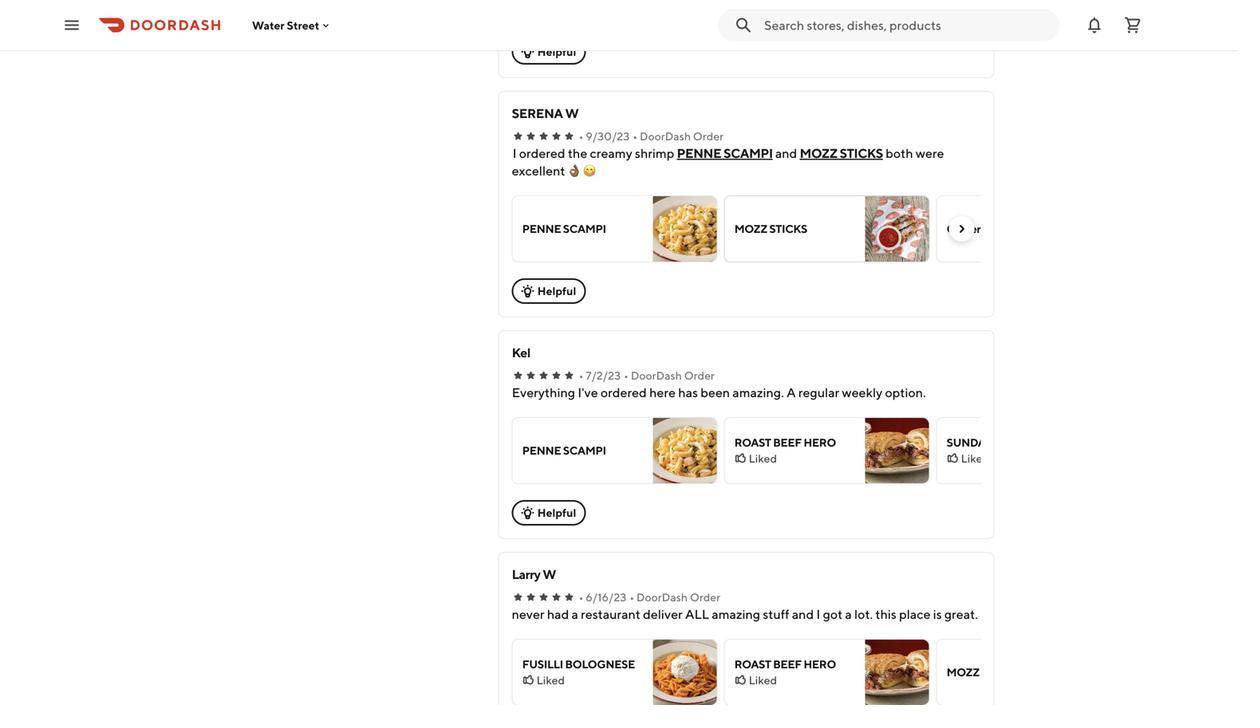 Task type: vqa. For each thing, say whether or not it's contained in the screenshot.
PENNE SCAMPI
yes



Task type: describe. For each thing, give the bounding box(es) containing it.
water street button
[[252, 19, 332, 32]]

0 vertical spatial penne
[[677, 146, 722, 161]]

open menu image
[[62, 16, 81, 35]]

0 vertical spatial scampi
[[724, 146, 773, 161]]

1 vertical spatial sticks
[[770, 222, 808, 235]]

street
[[287, 19, 320, 32]]

2 vertical spatial mozz sticks button
[[937, 639, 1143, 706]]

fusilli bolognese image
[[653, 640, 717, 706]]

7/2/23
[[586, 369, 621, 382]]

hero for kel
[[804, 436, 837, 449]]

w for larry w
[[543, 567, 556, 582]]

doordash for serena w
[[640, 130, 691, 143]]

roast for kel
[[735, 436, 772, 449]]

penne scampi image for kel's penne scampi button
[[653, 418, 717, 484]]

penne scampi image for penne scampi button to the middle
[[653, 196, 717, 262]]

beef for larry w
[[774, 658, 802, 671]]

water street
[[252, 19, 320, 32]]

• 7/2/23 • doordash order
[[579, 369, 715, 382]]

mozz sticks image
[[866, 196, 930, 262]]

sunday salad
[[947, 436, 1031, 449]]

• right the 9/30/23
[[633, 130, 638, 143]]

• left 6/16/23
[[579, 591, 584, 604]]

roast beef hero for larry w
[[735, 658, 837, 671]]

roast for larry w
[[735, 658, 772, 671]]

sunday
[[947, 436, 992, 449]]

1 horizontal spatial sticks
[[840, 146, 884, 161]]

• right 7/2/23
[[624, 369, 629, 382]]

penne for penne scampi button to the middle
[[523, 222, 561, 235]]

penne scampi for penne scampi button to the middle
[[523, 222, 606, 235]]

beef for kel
[[774, 436, 802, 449]]

ale
[[983, 222, 1000, 235]]

serena w
[[512, 106, 579, 121]]

2 vertical spatial mozz
[[947, 666, 980, 679]]

penne scampi for kel's penne scampi button
[[523, 444, 606, 457]]

scampi for kel's penne scampi button
[[563, 444, 606, 457]]

1 vertical spatial mozz
[[735, 222, 768, 235]]

hero for larry w
[[804, 658, 837, 671]]

• 6/16/23 • doordash order
[[579, 591, 721, 604]]

fusilli bolognese
[[523, 658, 635, 671]]

mozz sticks button for serena w penne scampi button
[[800, 144, 884, 162]]

1 vertical spatial mozz sticks
[[735, 222, 808, 235]]

w for serena w
[[566, 106, 579, 121]]

penne scampi button for kel
[[512, 417, 718, 485]]

order for serena w
[[694, 130, 724, 143]]

notification bell image
[[1086, 16, 1105, 35]]



Task type: locate. For each thing, give the bounding box(es) containing it.
order for larry w
[[690, 591, 721, 604]]

kel
[[512, 345, 531, 360]]

1 vertical spatial hero
[[804, 658, 837, 671]]

1 vertical spatial beef
[[774, 658, 802, 671]]

doordash for larry w
[[637, 591, 688, 604]]

3 helpful from the top
[[538, 506, 577, 520]]

ginger ale
[[947, 222, 1000, 235]]

1 horizontal spatial w
[[566, 106, 579, 121]]

•
[[579, 130, 584, 143], [633, 130, 638, 143], [579, 369, 584, 382], [624, 369, 629, 382], [579, 591, 584, 604], [630, 591, 635, 604]]

2 penne scampi image from the top
[[653, 418, 717, 484]]

0 horizontal spatial sticks
[[770, 222, 808, 235]]

bolognese
[[565, 658, 635, 671]]

2 vertical spatial helpful
[[538, 506, 577, 520]]

larry
[[512, 567, 541, 582]]

mozz sticks
[[800, 146, 884, 161], [735, 222, 808, 235], [947, 666, 1020, 679]]

2 roast beef hero image from the top
[[866, 640, 930, 706]]

• left 7/2/23
[[579, 369, 584, 382]]

mozz sticks button for penne scampi button to the middle
[[724, 196, 930, 263]]

sticks
[[840, 146, 884, 161], [770, 222, 808, 235], [982, 666, 1020, 679]]

doordash for kel
[[631, 369, 682, 382]]

penne scampi image
[[653, 196, 717, 262], [653, 418, 717, 484]]

2 helpful button from the top
[[512, 279, 586, 304]]

roast beef hero for kel
[[735, 436, 837, 449]]

1 hero from the top
[[804, 436, 837, 449]]

0 vertical spatial penne scampi image
[[653, 196, 717, 262]]

0 vertical spatial doordash
[[640, 130, 691, 143]]

helpful button up larry w
[[512, 500, 586, 526]]

larry w
[[512, 567, 556, 582]]

1 vertical spatial doordash
[[631, 369, 682, 382]]

• right 6/16/23
[[630, 591, 635, 604]]

6/16/23
[[586, 591, 627, 604]]

order
[[694, 130, 724, 143], [685, 369, 715, 382], [690, 591, 721, 604]]

Store search: begin typing to search for stores available on DoorDash text field
[[765, 16, 1050, 34]]

2 horizontal spatial mozz
[[947, 666, 980, 679]]

2 vertical spatial penne scampi button
[[512, 417, 718, 485]]

fusilli
[[523, 658, 563, 671]]

0 vertical spatial helpful button
[[512, 39, 586, 65]]

ginger
[[947, 222, 981, 235]]

w right serena
[[566, 106, 579, 121]]

2 hero from the top
[[804, 658, 837, 671]]

2 vertical spatial sticks
[[982, 666, 1020, 679]]

2 roast from the top
[[735, 658, 772, 671]]

1 roast beef hero from the top
[[735, 436, 837, 449]]

2 vertical spatial helpful button
[[512, 500, 586, 526]]

1 vertical spatial scampi
[[563, 222, 606, 235]]

• 9/30/23 • doordash order
[[579, 130, 724, 143]]

roast beef hero image for kel
[[866, 418, 930, 484]]

1 vertical spatial penne scampi
[[523, 222, 606, 235]]

roast beef hero image for larry w
[[866, 640, 930, 706]]

1 vertical spatial penne scampi image
[[653, 418, 717, 484]]

2 beef from the top
[[774, 658, 802, 671]]

1 roast from the top
[[735, 436, 772, 449]]

2 vertical spatial penne
[[523, 444, 561, 457]]

3 helpful button from the top
[[512, 500, 586, 526]]

0 vertical spatial penne scampi button
[[677, 144, 773, 162]]

doordash right 6/16/23
[[637, 591, 688, 604]]

w
[[566, 106, 579, 121], [543, 567, 556, 582]]

1 helpful button from the top
[[512, 39, 586, 65]]

0 vertical spatial roast
[[735, 436, 772, 449]]

helpful button up kel
[[512, 279, 586, 304]]

1 vertical spatial mozz sticks button
[[724, 196, 930, 263]]

0 vertical spatial order
[[694, 130, 724, 143]]

liked
[[749, 452, 777, 465], [962, 452, 990, 465], [537, 674, 565, 687], [749, 674, 777, 687]]

1 horizontal spatial mozz
[[800, 146, 838, 161]]

scampi for penne scampi button to the middle
[[563, 222, 606, 235]]

helpful button up serena w
[[512, 39, 586, 65]]

w right larry
[[543, 567, 556, 582]]

9/30/23
[[586, 130, 630, 143]]

salad
[[994, 436, 1031, 449]]

roast beef hero
[[735, 436, 837, 449], [735, 658, 837, 671]]

0 vertical spatial helpful
[[538, 45, 577, 58]]

0 horizontal spatial w
[[543, 567, 556, 582]]

0 items, open order cart image
[[1124, 16, 1143, 35]]

1 vertical spatial penne
[[523, 222, 561, 235]]

scampi
[[724, 146, 773, 161], [563, 222, 606, 235], [563, 444, 606, 457]]

0 vertical spatial roast beef hero
[[735, 436, 837, 449]]

2 helpful from the top
[[538, 285, 577, 298]]

penne scampi
[[677, 146, 773, 161], [523, 222, 606, 235], [523, 444, 606, 457]]

next image
[[956, 223, 969, 235]]

mozz sticks button
[[800, 144, 884, 162], [724, 196, 930, 263], [937, 639, 1143, 706]]

2 vertical spatial doordash
[[637, 591, 688, 604]]

0 vertical spatial roast beef hero image
[[866, 418, 930, 484]]

mozz
[[800, 146, 838, 161], [735, 222, 768, 235], [947, 666, 980, 679]]

doordash right the 9/30/23
[[640, 130, 691, 143]]

1 vertical spatial helpful button
[[512, 279, 586, 304]]

1 vertical spatial w
[[543, 567, 556, 582]]

1 vertical spatial penne scampi button
[[512, 196, 718, 263]]

penne scampi button
[[677, 144, 773, 162], [512, 196, 718, 263], [512, 417, 718, 485]]

helpful button
[[512, 39, 586, 65], [512, 279, 586, 304], [512, 500, 586, 526]]

• left the 9/30/23
[[579, 130, 584, 143]]

2 roast beef hero from the top
[[735, 658, 837, 671]]

serena
[[512, 106, 563, 121]]

2 vertical spatial mozz sticks
[[947, 666, 1020, 679]]

1 vertical spatial order
[[685, 369, 715, 382]]

2 vertical spatial penne scampi
[[523, 444, 606, 457]]

1 vertical spatial roast
[[735, 658, 772, 671]]

roast
[[735, 436, 772, 449], [735, 658, 772, 671]]

0 vertical spatial beef
[[774, 436, 802, 449]]

penne for kel's penne scampi button
[[523, 444, 561, 457]]

0 vertical spatial sticks
[[840, 146, 884, 161]]

0 vertical spatial hero
[[804, 436, 837, 449]]

0 vertical spatial mozz sticks
[[800, 146, 884, 161]]

hero
[[804, 436, 837, 449], [804, 658, 837, 671]]

1 vertical spatial roast beef hero
[[735, 658, 837, 671]]

doordash
[[640, 130, 691, 143], [631, 369, 682, 382], [637, 591, 688, 604]]

0 vertical spatial mozz
[[800, 146, 838, 161]]

beef
[[774, 436, 802, 449], [774, 658, 802, 671]]

penne
[[677, 146, 722, 161], [523, 222, 561, 235], [523, 444, 561, 457]]

helpful
[[538, 45, 577, 58], [538, 285, 577, 298], [538, 506, 577, 520]]

0 horizontal spatial mozz
[[735, 222, 768, 235]]

1 roast beef hero image from the top
[[866, 418, 930, 484]]

roast beef hero image
[[866, 418, 930, 484], [866, 640, 930, 706]]

2 vertical spatial scampi
[[563, 444, 606, 457]]

2 vertical spatial order
[[690, 591, 721, 604]]

1 vertical spatial roast beef hero image
[[866, 640, 930, 706]]

penne scampi button for serena w
[[677, 144, 773, 162]]

0 vertical spatial mozz sticks button
[[800, 144, 884, 162]]

1 beef from the top
[[774, 436, 802, 449]]

1 helpful from the top
[[538, 45, 577, 58]]

water
[[252, 19, 285, 32]]

2 horizontal spatial sticks
[[982, 666, 1020, 679]]

ginger ale button
[[937, 196, 1143, 263]]

order for kel
[[685, 369, 715, 382]]

1 vertical spatial helpful
[[538, 285, 577, 298]]

0 vertical spatial penne scampi
[[677, 146, 773, 161]]

1 penne scampi image from the top
[[653, 196, 717, 262]]

doordash right 7/2/23
[[631, 369, 682, 382]]

0 vertical spatial w
[[566, 106, 579, 121]]



